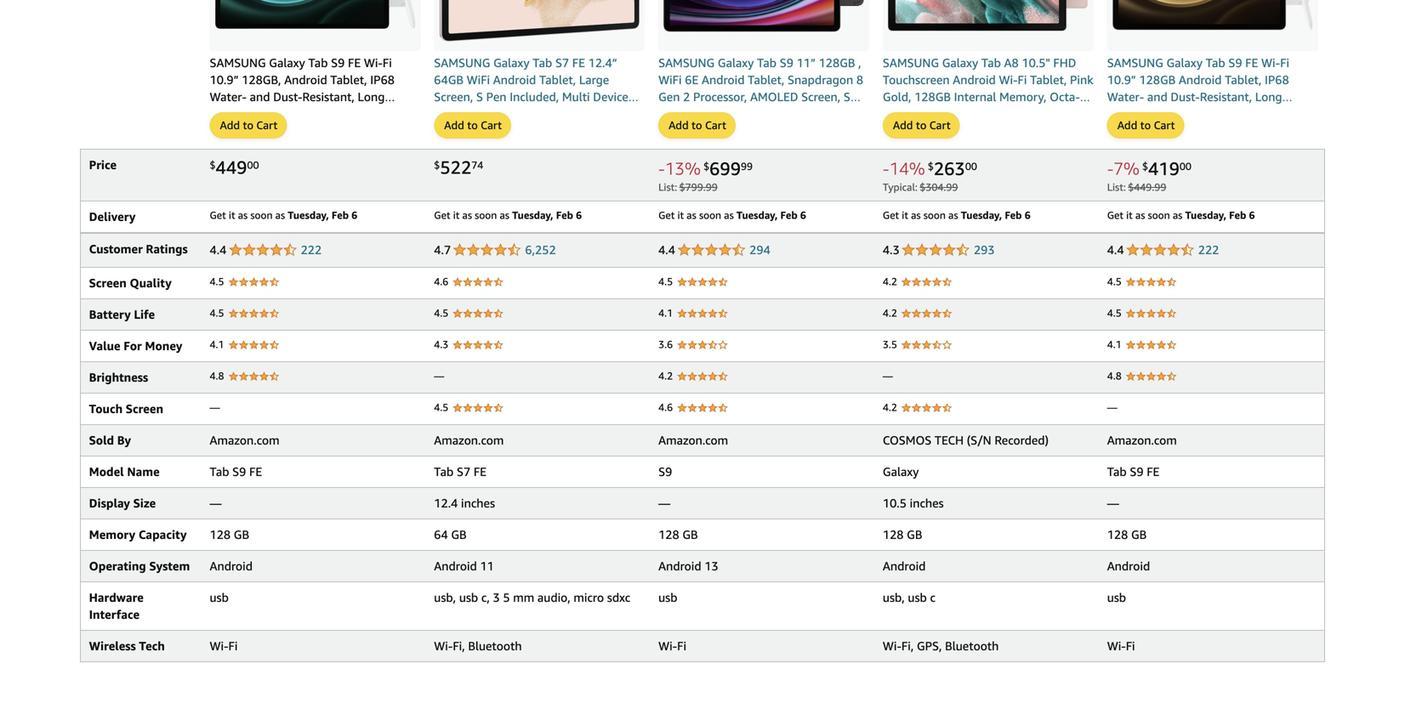 Task type: describe. For each thing, give the bounding box(es) containing it.
5
[[503, 591, 510, 605]]

add to cart for first add to cart submit from the right
[[1117, 119, 1175, 132]]

add to cart for 4th add to cart submit from left
[[893, 119, 951, 132]]

pink inside samsung galaxy tab s7 fe 12.4" 64gb wifi android tablet, large screen, s pen included, multi device connectivity, long lasting battery, us version, 2021, mystic pink
[[552, 124, 575, 138]]

3.6
[[658, 338, 673, 350]]

3 add to cart submit from the left
[[659, 113, 735, 138]]

11"
[[797, 56, 816, 70]]

price
[[89, 158, 117, 172]]

touchscreen
[[883, 73, 950, 87]]

samsung galaxy tab s9 11" 128gb , wifi 6e android tablet, snapdragon 8 gen 2 processor, amoled screen, s pen, ip68 rating, us version, 2023, graphite
[[658, 56, 863, 138]]

samsung galaxy tab s9 11" 128gb , wifi 6e android tablet, snapdragon 8 gen 2 processor, amoled screen, s pen, ip68 rating, us version, 2023, graphite image
[[658, 0, 869, 37]]

multi
[[562, 90, 590, 104]]

bluetooth inside samsung galaxy tab a8 10.5" fhd touchscreen android wi-fi tablet, pink gold, 128gb internal memory, octa- core processor, 4gb ram, 8mp rear + 5mp front camera, bluetooth v5.0 wepgpy
[[989, 124, 1043, 138]]

2 get from the left
[[434, 209, 450, 221]]

memory
[[89, 528, 135, 542]]

$304.99
[[920, 181, 958, 193]]

gen
[[658, 90, 680, 104]]

android inside samsung galaxy tab a8 10.5" fhd touchscreen android wi-fi tablet, pink gold, 128gb internal memory, octa- core processor, 4gb ram, 8mp rear + 5mp front camera, bluetooth v5.0 wepgpy
[[953, 73, 996, 87]]

1 4.8 from the left
[[210, 370, 224, 382]]

water- for 128gb,
[[210, 90, 247, 104]]

samsung galaxy tab s9 11" 128gb , wifi 6e android tablet, snapdragon 8 gen 2 processor, amoled screen, s pen, ip68 rating, us version, 2023, graphite link
[[658, 54, 869, 138]]

$ for 263
[[928, 160, 934, 172]]

3 tuesday, from the left
[[736, 209, 778, 221]]

2 add to cart submit from the left
[[435, 113, 510, 138]]

1 tab s9 fe from the left
[[210, 465, 262, 479]]

128gb inside samsung galaxy tab s9 fe wi-fi 10.9" 128gb android tablet, ip68 water- and dust-resistant, long battery life, powerful processor, s pen, 8mp camera, lightweight design, us version, 2023, silver
[[1139, 73, 1176, 87]]

samsung for samsung galaxy tab s7 fe 12.4" 64gb wifi android tablet, large screen, s pen included, multi device connectivity, long lasting battery, us version, 2021, mystic pink
[[434, 56, 490, 70]]

2 horizontal spatial 4.1
[[1107, 338, 1122, 350]]

wifi for gen
[[658, 73, 682, 87]]

add to cart for 5th add to cart submit from the right
[[220, 119, 278, 132]]

cart for 3rd add to cart submit
[[705, 119, 726, 132]]

samsung galaxy tab a8 10.5" fhd touchscreen android wi-fi tablet, pink gold, 128gb internal memory, octa-core processor, 4gb ram, 8mp rear + 5mp front camera, bluetooth v5.0 wepgpy image
[[883, 0, 1094, 36]]

3 6 from the left
[[800, 209, 806, 221]]

wi-fi, bluetooth
[[434, 639, 522, 653]]

resistant, for mint
[[302, 90, 355, 104]]

4 6 from the left
[[1025, 209, 1031, 221]]

10 as from the left
[[1173, 209, 1183, 221]]

tablet, for samsung galaxy tab s9 fe wi-fi 10.9" 128gb, android tablet, ip68 water- and dust-resistant, long battery life, powerful processor, s pen, 8mp camera, lightweight design, us version, 2023, mint
[[330, 73, 367, 87]]

processor, inside samsung galaxy tab a8 10.5" fhd touchscreen android wi-fi tablet, pink gold, 128gb internal memory, octa- core processor, 4gb ram, 8mp rear + 5mp front camera, bluetooth v5.0 wepgpy
[[909, 107, 963, 121]]

2 gb from the left
[[451, 528, 467, 542]]

1 4.4 from the left
[[210, 243, 227, 257]]

and for 128gb,
[[250, 90, 270, 104]]

hardware interface
[[89, 591, 144, 622]]

2 feb from the left
[[556, 209, 573, 221]]

$ inside $ 449 00
[[210, 159, 216, 171]]

fhd
[[1053, 56, 1076, 70]]

us inside samsung galaxy tab s9 fe wi-fi 10.9" 128gb, android tablet, ip68 water- and dust-resistant, long battery life, powerful processor, s pen, 8mp camera, lightweight design, us version, 2023, mint
[[210, 141, 225, 155]]

tab s7 fe
[[434, 465, 487, 479]]

cosmos
[[883, 433, 932, 447]]

list: $799.99
[[658, 181, 718, 193]]

samsung galaxy tab s9 fe wi-fi 10.9" 128gb, android tablet, ip68 water- and dust-resistant, long battery life, powerful processor, s pen, 8mp camera, lightweight design, us version, 2023, mint image
[[210, 0, 420, 34]]

1 222 from the left
[[301, 243, 322, 257]]

1 it from the left
[[229, 209, 235, 221]]

7 as from the left
[[911, 209, 921, 221]]

processor, inside samsung galaxy tab s9 fe wi-fi 10.9" 128gb, android tablet, ip68 water- and dust-resistant, long battery life, powerful processor, s pen, 8mp camera, lightweight design, us version, 2023, mint
[[331, 107, 385, 121]]

64
[[434, 528, 448, 542]]

2 soon from the left
[[475, 209, 497, 221]]

s9 inside samsung galaxy tab s9 fe wi-fi 10.9" 128gb, android tablet, ip68 water- and dust-resistant, long battery life, powerful processor, s pen, 8mp camera, lightweight design, us version, 2023, mint
[[331, 56, 345, 70]]

ip68 for samsung galaxy tab s9 fe wi-fi 10.9" 128gb android tablet, ip68 water- and dust-resistant, long battery life, powerful processor, s pen, 8mp camera, lightweight design, us version, 2023, silver
[[1265, 73, 1289, 87]]

inches for 10.5 inches
[[910, 496, 944, 510]]

galaxy for 128gb
[[1167, 56, 1203, 70]]

449
[[216, 156, 247, 178]]

recorded)
[[995, 433, 1049, 447]]

android inside samsung galaxy tab s9 11" 128gb , wifi 6e android tablet, snapdragon 8 gen 2 processor, amoled screen, s pen, ip68 rating, us version, 2023, graphite
[[702, 73, 745, 87]]

9 as from the left
[[1135, 209, 1145, 221]]

8
[[856, 73, 863, 87]]

4 as from the left
[[500, 209, 509, 221]]

samsung galaxy tab s7 fe 12.4" 64gb wifi android tablet, large screen, s pen included, multi device connectivity, long lasting battery, us version, 2021, mystic pink image
[[434, 0, 645, 47]]

for
[[124, 339, 142, 353]]

4.2 for screen quality
[[883, 275, 897, 287]]

version, inside samsung galaxy tab s7 fe 12.4" 64gb wifi android tablet, large screen, s pen included, multi device connectivity, long lasting battery, us version, 2021, mystic pink
[[434, 124, 477, 138]]

6 as from the left
[[724, 209, 734, 221]]

3
[[493, 591, 500, 605]]

2 128 from the left
[[658, 528, 679, 542]]

s9 inside samsung galaxy tab s9 11" 128gb , wifi 6e android tablet, snapdragon 8 gen 2 processor, amoled screen, s pen, ip68 rating, us version, 2023, graphite
[[780, 56, 794, 70]]

bluetooth right the gps,
[[945, 639, 999, 653]]

2 4.8 from the left
[[1107, 370, 1122, 382]]

128gb,
[[242, 73, 281, 87]]

android 13
[[658, 559, 718, 573]]

usb, usb c
[[883, 591, 936, 605]]

2023, for samsung galaxy tab s9 fe wi-fi 10.9" 128gb, android tablet, ip68 water- and dust-resistant, long battery life, powerful processor, s pen, 8mp camera, lightweight design, us version, 2023, mint
[[274, 141, 305, 155]]

2
[[683, 90, 690, 104]]

tech
[[935, 433, 964, 447]]

8 as from the left
[[948, 209, 958, 221]]

11
[[480, 559, 494, 573]]

snapdragon
[[788, 73, 853, 87]]

12.4"
[[588, 56, 617, 70]]

galaxy for wi-
[[942, 56, 978, 70]]

4 tuesday, from the left
[[961, 209, 1002, 221]]

3 128 gb from the left
[[883, 528, 922, 542]]

list: $449.99
[[1107, 181, 1166, 193]]

-14% $ 263 00
[[883, 158, 977, 179]]

4 add to cart submit from the left
[[884, 113, 959, 138]]

android inside samsung galaxy tab s7 fe 12.4" 64gb wifi android tablet, large screen, s pen included, multi device connectivity, long lasting battery, us version, 2021, mystic pink
[[493, 73, 536, 87]]

typical: $304.99
[[883, 181, 958, 193]]

tablet, for samsung galaxy tab a8 10.5" fhd touchscreen android wi-fi tablet, pink gold, 128gb internal memory, octa- core processor, 4gb ram, 8mp rear + 5mp front camera, bluetooth v5.0 wepgpy
[[1030, 73, 1067, 87]]

battery for 128gb,
[[210, 107, 250, 121]]

4 amazon.com from the left
[[1107, 433, 1177, 447]]

10.9" for 128gb,
[[210, 73, 239, 87]]

lightweight for mint
[[311, 124, 375, 138]]

1 128 from the left
[[210, 528, 231, 542]]

add to cart for 3rd add to cart submit
[[669, 119, 726, 132]]

fi, for bluetooth
[[453, 639, 465, 653]]

wi- inside samsung galaxy tab s9 fe wi-fi 10.9" 128gb, android tablet, ip68 water- and dust-resistant, long battery life, powerful processor, s pen, 8mp camera, lightweight design, us version, 2023, mint
[[364, 56, 383, 70]]

5 6 from the left
[[1249, 209, 1255, 221]]

1 soon from the left
[[250, 209, 273, 221]]

- for 263
[[883, 158, 889, 179]]

3 get from the left
[[658, 209, 675, 221]]

4.2 for touch screen
[[883, 401, 897, 413]]

6e
[[685, 73, 699, 87]]

1 wi-fi from the left
[[210, 639, 238, 653]]

us inside samsung galaxy tab s9 11" 128gb , wifi 6e android tablet, snapdragon 8 gen 2 processor, amoled screen, s pen, ip68 rating, us version, 2023, graphite
[[753, 107, 769, 121]]

1 128 gb from the left
[[210, 528, 249, 542]]

device
[[593, 90, 628, 104]]

3 usb from the left
[[658, 591, 677, 605]]

name
[[127, 465, 160, 479]]

life
[[134, 307, 155, 321]]

mm
[[513, 591, 534, 605]]

5 as from the left
[[687, 209, 696, 221]]

3 128 from the left
[[883, 528, 904, 542]]

bluetooth down 3
[[468, 639, 522, 653]]

version, inside samsung galaxy tab s9 11" 128gb , wifi 6e android tablet, snapdragon 8 gen 2 processor, amoled screen, s pen, ip68 rating, us version, 2023, graphite
[[772, 107, 815, 121]]

5 add to cart submit from the left
[[1108, 113, 1184, 138]]

life, for 128gb,
[[253, 107, 276, 121]]

3 soon from the left
[[699, 209, 721, 221]]

10.5 inches
[[883, 496, 944, 510]]

4 usb from the left
[[908, 591, 927, 605]]

sold
[[89, 433, 114, 447]]

samsung galaxy tab s9 fe wi-fi 10.9" 128gb android tablet, ip68 water- and dust-resistant, long battery life, powerful processor, s pen, 8mp camera, lightweight design, us version, 2023, silver link
[[1107, 54, 1318, 155]]

3 amazon.com from the left
[[658, 433, 728, 447]]

5mp
[[883, 124, 907, 138]]

699
[[709, 158, 741, 179]]

12.4 inches
[[434, 496, 495, 510]]

5 soon from the left
[[1148, 209, 1170, 221]]

mint
[[308, 141, 333, 155]]

inches for 12.4 inches
[[461, 496, 495, 510]]

brightness
[[89, 370, 148, 384]]

2 get it as soon as tuesday, feb 6 from the left
[[434, 209, 582, 221]]

3 4.4 from the left
[[1107, 243, 1124, 257]]

1 tuesday, from the left
[[288, 209, 329, 221]]

tablet, for samsung galaxy tab s9 11" 128gb , wifi 6e android tablet, snapdragon 8 gen 2 processor, amoled screen, s pen, ip68 rating, us version, 2023, graphite
[[748, 73, 785, 87]]

cart for 5th add to cart submit from the right
[[256, 119, 278, 132]]

typical:
[[883, 181, 918, 193]]

1 gb from the left
[[234, 528, 249, 542]]

0 horizontal spatial 4.6
[[434, 275, 449, 287]]

$ for 419
[[1142, 160, 1148, 172]]

internal
[[954, 90, 996, 104]]

quality
[[130, 276, 172, 290]]

water- for 128gb
[[1107, 90, 1144, 104]]

4 128 from the left
[[1107, 528, 1128, 542]]

5 get it as soon as tuesday, feb 6 from the left
[[1107, 209, 1255, 221]]

64 gb
[[434, 528, 467, 542]]

to for 3rd add to cart submit
[[692, 119, 702, 132]]

long for silver
[[1255, 90, 1282, 104]]

2 tuesday, from the left
[[512, 209, 553, 221]]

0 horizontal spatial 4.1
[[210, 338, 224, 350]]

5 it from the left
[[1126, 209, 1133, 221]]

4 feb from the left
[[1005, 209, 1022, 221]]

battery life
[[89, 307, 155, 321]]

front
[[910, 124, 939, 138]]

5 usb from the left
[[1107, 591, 1126, 605]]

$ inside $ 522 74
[[434, 159, 440, 171]]

micro
[[574, 591, 604, 605]]

interface
[[89, 608, 140, 622]]

4 it from the left
[[902, 209, 908, 221]]

us inside samsung galaxy tab s9 fe wi-fi 10.9" 128gb android tablet, ip68 water- and dust-resistant, long battery life, powerful processor, s pen, 8mp camera, lightweight design, us version, 2023, silver
[[1107, 141, 1122, 155]]

us inside samsung galaxy tab s7 fe 12.4" 64gb wifi android tablet, large screen, s pen included, multi device connectivity, long lasting battery, us version, 2021, mystic pink
[[625, 107, 640, 121]]

lasting
[[537, 107, 576, 121]]

android 11
[[434, 559, 494, 573]]

4 soon from the left
[[923, 209, 946, 221]]

version, inside samsung galaxy tab s9 fe wi-fi 10.9" 128gb android tablet, ip68 water- and dust-resistant, long battery life, powerful processor, s pen, 8mp camera, lightweight design, us version, 2023, silver
[[1125, 141, 1168, 155]]

5 feb from the left
[[1229, 209, 1246, 221]]

add to cart for fourth add to cart submit from right
[[444, 119, 502, 132]]

s7 inside samsung galaxy tab s7 fe 12.4" 64gb wifi android tablet, large screen, s pen included, multi device connectivity, long lasting battery, us version, 2021, mystic pink
[[555, 56, 569, 70]]

1 amazon.com from the left
[[210, 433, 279, 447]]

android inside samsung galaxy tab s9 fe wi-fi 10.9" 128gb, android tablet, ip68 water- and dust-resistant, long battery life, powerful processor, s pen, 8mp camera, lightweight design, us version, 2023, mint
[[284, 73, 327, 87]]

s inside samsung galaxy tab s9 11" 128gb , wifi 6e android tablet, snapdragon 8 gen 2 processor, amoled screen, s pen, ip68 rating, us version, 2023, graphite
[[844, 90, 850, 104]]

2 as from the left
[[275, 209, 285, 221]]

galaxy for 128gb,
[[269, 56, 305, 70]]

fi inside samsung galaxy tab a8 10.5" fhd touchscreen android wi-fi tablet, pink gold, 128gb internal memory, octa- core processor, 4gb ram, 8mp rear + 5mp front camera, bluetooth v5.0 wepgpy
[[1018, 73, 1027, 87]]

pen
[[486, 90, 507, 104]]

graphite
[[658, 124, 705, 138]]

2023, inside samsung galaxy tab s9 11" 128gb , wifi 6e android tablet, snapdragon 8 gen 2 processor, amoled screen, s pen, ip68 rating, us version, 2023, graphite
[[818, 107, 849, 121]]

included,
[[510, 90, 559, 104]]

2 usb from the left
[[459, 591, 478, 605]]

screen, inside samsung galaxy tab s9 11" 128gb , wifi 6e android tablet, snapdragon 8 gen 2 processor, amoled screen, s pen, ip68 rating, us version, 2023, graphite
[[801, 90, 841, 104]]

version, inside samsung galaxy tab s9 fe wi-fi 10.9" 128gb, android tablet, ip68 water- and dust-resistant, long battery life, powerful processor, s pen, 8mp camera, lightweight design, us version, 2023, mint
[[228, 141, 271, 155]]

galaxy up 10.5
[[883, 465, 919, 479]]

customer ratings
[[89, 242, 188, 256]]

0 horizontal spatial battery
[[89, 307, 131, 321]]

tab inside samsung galaxy tab s9 11" 128gb , wifi 6e android tablet, snapdragon 8 gen 2 processor, amoled screen, s pen, ip68 rating, us version, 2023, graphite
[[757, 56, 777, 70]]

camera, for samsung galaxy tab s9 fe wi-fi 10.9" 128gb, android tablet, ip68 water- and dust-resistant, long battery life, powerful processor, s pen, 8mp camera, lightweight design, us version, 2023, mint
[[263, 124, 307, 138]]

fe inside samsung galaxy tab s9 fe wi-fi 10.9" 128gb android tablet, ip68 water- and dust-resistant, long battery life, powerful processor, s pen, 8mp camera, lightweight design, us version, 2023, silver
[[1245, 56, 1258, 70]]

- for 699
[[658, 158, 665, 179]]

pen, for samsung galaxy tab s9 fe wi-fi 10.9" 128gb, android tablet, ip68 water- and dust-resistant, long battery life, powerful processor, s pen, 8mp camera, lightweight design, us version, 2023, mint
[[210, 124, 233, 138]]

10.5
[[883, 496, 907, 510]]

life, for 128gb
[[1150, 107, 1173, 121]]

to for first add to cart submit from the right
[[1140, 119, 1151, 132]]

1 6 from the left
[[352, 209, 358, 221]]

4.2 for battery life
[[883, 307, 897, 319]]

99
[[741, 160, 753, 172]]

list: for 419
[[1107, 181, 1126, 193]]

3 get it as soon as tuesday, feb 6 from the left
[[658, 209, 806, 221]]

samsung galaxy tab s9 fe wi-fi 10.9" 128gb, android tablet, ip68 water- and dust-resistant, long battery life, powerful processor, s pen, 8mp camera, lightweight design, us version, 2023, mint
[[210, 56, 418, 155]]

model
[[89, 465, 124, 479]]

14%
[[889, 158, 925, 179]]

128gb inside samsung galaxy tab a8 10.5" fhd touchscreen android wi-fi tablet, pink gold, 128gb internal memory, octa- core processor, 4gb ram, 8mp rear + 5mp front camera, bluetooth v5.0 wepgpy
[[914, 90, 951, 104]]

sold by
[[89, 433, 131, 447]]

5 tuesday, from the left
[[1185, 209, 1226, 221]]

$ for 699
[[703, 160, 709, 172]]

13%
[[665, 158, 701, 179]]

model name
[[89, 465, 160, 479]]

usb, for usb, usb c, 3 5 mm audio, micro sdxc
[[434, 591, 456, 605]]

s inside samsung galaxy tab s7 fe 12.4" 64gb wifi android tablet, large screen, s pen included, multi device connectivity, long lasting battery, us version, 2021, mystic pink
[[476, 90, 483, 104]]

(s/n
[[967, 433, 991, 447]]

operating
[[89, 559, 146, 573]]

operating system
[[89, 559, 190, 573]]

capacity
[[138, 528, 187, 542]]

to for 4th add to cart submit from left
[[916, 119, 927, 132]]

8mp for samsung galaxy tab s9 fe wi-fi 10.9" 128gb android tablet, ip68 water- and dust-resistant, long battery life, powerful processor, s pen, 8mp camera, lightweight design, us version, 2023, silver
[[1134, 124, 1158, 138]]

list: for 699
[[658, 181, 677, 193]]



Task type: locate. For each thing, give the bounding box(es) containing it.
water- down 128gb,
[[210, 90, 247, 104]]

tablet, inside samsung galaxy tab s9 11" 128gb , wifi 6e android tablet, snapdragon 8 gen 2 processor, amoled screen, s pen, ip68 rating, us version, 2023, graphite
[[748, 73, 785, 87]]

1 camera, from the left
[[263, 124, 307, 138]]

- up typical: at the top
[[883, 158, 889, 179]]

battery inside samsung galaxy tab s9 fe wi-fi 10.9" 128gb android tablet, ip68 water- and dust-resistant, long battery life, powerful processor, s pen, 8mp camera, lightweight design, us version, 2023, silver
[[1107, 107, 1147, 121]]

lightweight inside samsung galaxy tab s9 fe wi-fi 10.9" 128gb, android tablet, ip68 water- and dust-resistant, long battery life, powerful processor, s pen, 8mp camera, lightweight design, us version, 2023, mint
[[311, 124, 375, 138]]

1 add to cart from the left
[[220, 119, 278, 132]]

0 horizontal spatial s7
[[457, 465, 470, 479]]

1 vertical spatial 4.6
[[658, 401, 673, 413]]

2 samsung from the left
[[434, 56, 490, 70]]

design, inside samsung galaxy tab s9 fe wi-fi 10.9" 128gb android tablet, ip68 water- and dust-resistant, long battery life, powerful processor, s pen, 8mp camera, lightweight design, us version, 2023, silver
[[1276, 124, 1315, 138]]

camera, down 4gb
[[942, 124, 986, 138]]

0 horizontal spatial list:
[[658, 181, 677, 193]]

0 horizontal spatial ip68
[[370, 73, 395, 87]]

3.5
[[883, 338, 897, 350]]

tablet, down samsung galaxy tab s9 fe wi-fi 10.9" 128gb android tablet, ip68 water- and dust-resistant, long battery life, powerful processor, s pen, 8mp camera, lightweight design, us version, 2023, silver image
[[1225, 73, 1262, 87]]

2 amazon.com from the left
[[434, 433, 504, 447]]

large
[[579, 73, 609, 87]]

screen, inside samsung galaxy tab s7 fe 12.4" 64gb wifi android tablet, large screen, s pen included, multi device connectivity, long lasting battery, us version, 2021, mystic pink
[[434, 90, 473, 104]]

by
[[117, 433, 131, 447]]

2 add to cart from the left
[[444, 119, 502, 132]]

00 inside the -14% $ 263 00
[[965, 160, 977, 172]]

1 samsung from the left
[[210, 56, 266, 70]]

lightweight
[[311, 124, 375, 138], [1208, 124, 1273, 138]]

0 horizontal spatial fi,
[[453, 639, 465, 653]]

1 and from the left
[[250, 90, 270, 104]]

amazon.com
[[210, 433, 279, 447], [434, 433, 504, 447], [658, 433, 728, 447], [1107, 433, 1177, 447]]

wifi inside samsung galaxy tab s7 fe 12.4" 64gb wifi android tablet, large screen, s pen included, multi device connectivity, long lasting battery, us version, 2021, mystic pink
[[467, 73, 490, 87]]

0 horizontal spatial wi-fi
[[210, 639, 238, 653]]

get down list: $449.99
[[1107, 209, 1124, 221]]

0 horizontal spatial 4.8
[[210, 370, 224, 382]]

tab inside samsung galaxy tab a8 10.5" fhd touchscreen android wi-fi tablet, pink gold, 128gb internal memory, octa- core processor, 4gb ram, 8mp rear + 5mp front camera, bluetooth v5.0 wepgpy
[[981, 56, 1001, 70]]

128gb left ,
[[819, 56, 855, 70]]

galaxy inside samsung galaxy tab s9 fe wi-fi 10.9" 128gb, android tablet, ip68 water- and dust-resistant, long battery life, powerful processor, s pen, 8mp camera, lightweight design, us version, 2023, mint
[[269, 56, 305, 70]]

resistant, inside samsung galaxy tab s9 fe wi-fi 10.9" 128gb, android tablet, ip68 water- and dust-resistant, long battery life, powerful processor, s pen, 8mp camera, lightweight design, us version, 2023, mint
[[302, 90, 355, 104]]

c
[[930, 591, 936, 605]]

galaxy up pen
[[493, 56, 530, 70]]

add for 3rd add to cart submit
[[669, 119, 689, 132]]

samsung galaxy tab s7 fe 12.4" 64gb wifi android tablet, large screen, s pen included, multi device connectivity, long lasting battery, us version, 2021, mystic pink
[[434, 56, 640, 138]]

1 horizontal spatial fi,
[[902, 639, 914, 653]]

1 horizontal spatial pink
[[1070, 73, 1093, 87]]

ram,
[[991, 107, 1019, 121]]

silver
[[1206, 141, 1235, 155]]

$ 449 00
[[210, 156, 259, 178]]

tablet, inside samsung galaxy tab s7 fe 12.4" 64gb wifi android tablet, large screen, s pen included, multi device connectivity, long lasting battery, us version, 2021, mystic pink
[[539, 73, 576, 87]]

s inside samsung galaxy tab s9 fe wi-fi 10.9" 128gb android tablet, ip68 water- and dust-resistant, long battery life, powerful processor, s pen, 8mp camera, lightweight design, us version, 2023, silver
[[1285, 107, 1292, 121]]

display
[[89, 496, 130, 510]]

1 to from the left
[[243, 119, 253, 132]]

4gb
[[966, 107, 988, 121]]

2 222 from the left
[[1198, 243, 1219, 257]]

c,
[[481, 591, 490, 605]]

us up the "449"
[[210, 141, 225, 155]]

get it as soon as tuesday, feb 6 down $449.99
[[1107, 209, 1255, 221]]

wi- inside samsung galaxy tab a8 10.5" fhd touchscreen android wi-fi tablet, pink gold, 128gb internal memory, octa- core processor, 4gb ram, 8mp rear + 5mp front camera, bluetooth v5.0 wepgpy
[[999, 73, 1018, 87]]

value for money
[[89, 339, 182, 353]]

cart up 419
[[1154, 119, 1175, 132]]

touch screen
[[89, 402, 163, 416]]

128gb inside samsung galaxy tab s9 11" 128gb , wifi 6e android tablet, snapdragon 8 gen 2 processor, amoled screen, s pen, ip68 rating, us version, 2023, graphite
[[819, 56, 855, 70]]

1 horizontal spatial pen,
[[658, 107, 682, 121]]

1 list: from the left
[[658, 181, 677, 193]]

cart for first add to cart submit from the right
[[1154, 119, 1175, 132]]

it down list: $799.99
[[677, 209, 684, 221]]

2 horizontal spatial 00
[[1180, 160, 1192, 172]]

$449.99
[[1128, 181, 1166, 193]]

add to cart submit up $ 449 00
[[211, 113, 286, 138]]

1 horizontal spatial ip68
[[685, 107, 709, 121]]

8mp inside samsung galaxy tab a8 10.5" fhd touchscreen android wi-fi tablet, pink gold, 128gb internal memory, octa- core processor, 4gb ram, 8mp rear + 5mp front camera, bluetooth v5.0 wepgpy
[[1023, 107, 1047, 121]]

galaxy for 6e
[[718, 56, 754, 70]]

00 inside -7% $ 419 00
[[1180, 160, 1192, 172]]

dust- for 128gb,
[[273, 90, 302, 104]]

2 horizontal spatial -
[[1107, 158, 1114, 179]]

0 horizontal spatial life,
[[253, 107, 276, 121]]

5 cart from the left
[[1154, 119, 1175, 132]]

0 horizontal spatial water-
[[210, 90, 247, 104]]

camera, inside samsung galaxy tab s9 fe wi-fi 10.9" 128gb android tablet, ip68 water- and dust-resistant, long battery life, powerful processor, s pen, 8mp camera, lightweight design, us version, 2023, silver
[[1161, 124, 1205, 138]]

lightweight inside samsung galaxy tab s9 fe wi-fi 10.9" 128gb android tablet, ip68 water- and dust-resistant, long battery life, powerful processor, s pen, 8mp camera, lightweight design, us version, 2023, silver
[[1208, 124, 1273, 138]]

and
[[250, 90, 270, 104], [1147, 90, 1168, 104]]

get it as soon as tuesday, feb 6 up 6,252
[[434, 209, 582, 221]]

fi inside samsung galaxy tab s9 fe wi-fi 10.9" 128gb, android tablet, ip68 water- and dust-resistant, long battery life, powerful processor, s pen, 8mp camera, lightweight design, us version, 2023, mint
[[383, 56, 392, 70]]

2 camera, from the left
[[942, 124, 986, 138]]

0 horizontal spatial powerful
[[279, 107, 328, 121]]

long inside samsung galaxy tab s9 fe wi-fi 10.9" 128gb android tablet, ip68 water- and dust-resistant, long battery life, powerful processor, s pen, 8mp camera, lightweight design, us version, 2023, silver
[[1255, 90, 1282, 104]]

tablet, inside samsung galaxy tab a8 10.5" fhd touchscreen android wi-fi tablet, pink gold, 128gb internal memory, octa- core processor, 4gb ram, 8mp rear + 5mp front camera, bluetooth v5.0 wepgpy
[[1030, 73, 1067, 87]]

ip68 inside samsung galaxy tab s9 fe wi-fi 10.9" 128gb, android tablet, ip68 water- and dust-resistant, long battery life, powerful processor, s pen, 8mp camera, lightweight design, us version, 2023, mint
[[370, 73, 395, 87]]

add to cart down 2
[[669, 119, 726, 132]]

add up 7%
[[1117, 119, 1137, 132]]

to up -7% $ 419 00
[[1140, 119, 1151, 132]]

8mp inside samsung galaxy tab s9 fe wi-fi 10.9" 128gb, android tablet, ip68 water- and dust-resistant, long battery life, powerful processor, s pen, 8mp camera, lightweight design, us version, 2023, mint
[[236, 124, 260, 138]]

camera, inside samsung galaxy tab s9 fe wi-fi 10.9" 128gb, android tablet, ip68 water- and dust-resistant, long battery life, powerful processor, s pen, 8mp camera, lightweight design, us version, 2023, mint
[[263, 124, 307, 138]]

galaxy inside samsung galaxy tab s9 fe wi-fi 10.9" 128gb android tablet, ip68 water- and dust-resistant, long battery life, powerful processor, s pen, 8mp camera, lightweight design, us version, 2023, silver
[[1167, 56, 1203, 70]]

water- inside samsung galaxy tab s9 fe wi-fi 10.9" 128gb, android tablet, ip68 water- and dust-resistant, long battery life, powerful processor, s pen, 8mp camera, lightweight design, us version, 2023, mint
[[210, 90, 247, 104]]

samsung for samsung galaxy tab s9 fe wi-fi 10.9" 128gb android tablet, ip68 water- and dust-resistant, long battery life, powerful processor, s pen, 8mp camera, lightweight design, us version, 2023, silver
[[1107, 56, 1163, 70]]

8mp up -7% $ 419 00
[[1134, 124, 1158, 138]]

samsung for samsung galaxy tab a8 10.5" fhd touchscreen android wi-fi tablet, pink gold, 128gb internal memory, octa- core processor, 4gb ram, 8mp rear + 5mp front camera, bluetooth v5.0 wepgpy
[[883, 56, 939, 70]]

4 add to cart from the left
[[893, 119, 951, 132]]

usb,
[[434, 591, 456, 605], [883, 591, 905, 605]]

design, for samsung galaxy tab s9 fe wi-fi 10.9" 128gb, android tablet, ip68 water- and dust-resistant, long battery life, powerful processor, s pen, 8mp camera, lightweight design, us version, 2023, mint
[[378, 124, 418, 138]]

1 horizontal spatial 8mp
[[1023, 107, 1047, 121]]

display size
[[89, 496, 156, 510]]

1 usb, from the left
[[434, 591, 456, 605]]

fi inside samsung galaxy tab s9 fe wi-fi 10.9" 128gb android tablet, ip68 water- and dust-resistant, long battery life, powerful processor, s pen, 8mp camera, lightweight design, us version, 2023, silver
[[1280, 56, 1289, 70]]

camera, for samsung galaxy tab s9 fe wi-fi 10.9" 128gb android tablet, ip68 water- and dust-resistant, long battery life, powerful processor, s pen, 8mp camera, lightweight design, us version, 2023, silver
[[1161, 124, 1205, 138]]

1 horizontal spatial lightweight
[[1208, 124, 1273, 138]]

screen, down 64gb
[[434, 90, 473, 104]]

4 gb from the left
[[907, 528, 922, 542]]

it down the "449"
[[229, 209, 235, 221]]

pink inside samsung galaxy tab a8 10.5" fhd touchscreen android wi-fi tablet, pink gold, 128gb internal memory, octa- core processor, 4gb ram, 8mp rear + 5mp front camera, bluetooth v5.0 wepgpy
[[1070, 73, 1093, 87]]

2023, inside samsung galaxy tab s9 fe wi-fi 10.9" 128gb, android tablet, ip68 water- and dust-resistant, long battery life, powerful processor, s pen, 8mp camera, lightweight design, us version, 2023, mint
[[274, 141, 305, 155]]

galaxy for android
[[493, 56, 530, 70]]

octa-
[[1050, 90, 1080, 104]]

0 vertical spatial 128gb
[[819, 56, 855, 70]]

0 vertical spatial screen
[[89, 276, 127, 290]]

water- right the octa-
[[1107, 90, 1144, 104]]

android
[[284, 73, 327, 87], [493, 73, 536, 87], [702, 73, 745, 87], [953, 73, 996, 87], [1179, 73, 1222, 87], [210, 559, 253, 573], [434, 559, 477, 573], [658, 559, 701, 573], [883, 559, 926, 573], [1107, 559, 1150, 573]]

fi, down android 11
[[453, 639, 465, 653]]

version,
[[772, 107, 815, 121], [434, 124, 477, 138], [228, 141, 271, 155], [1125, 141, 1168, 155]]

tech
[[139, 639, 165, 653]]

00 for 419
[[1180, 160, 1192, 172]]

ip68 inside samsung galaxy tab s9 fe wi-fi 10.9" 128gb android tablet, ip68 water- and dust-resistant, long battery life, powerful processor, s pen, 8mp camera, lightweight design, us version, 2023, silver
[[1265, 73, 1289, 87]]

0 horizontal spatial 8mp
[[236, 124, 260, 138]]

1 horizontal spatial usb,
[[883, 591, 905, 605]]

long for mint
[[358, 90, 385, 104]]

list:
[[658, 181, 677, 193], [1107, 181, 1126, 193]]

2023, left mint
[[274, 141, 305, 155]]

galaxy up rating,
[[718, 56, 754, 70]]

powerful inside samsung galaxy tab s9 fe wi-fi 10.9" 128gb android tablet, ip68 water- and dust-resistant, long battery life, powerful processor, s pen, 8mp camera, lightweight design, us version, 2023, silver
[[1176, 107, 1225, 121]]

life, up 419
[[1150, 107, 1173, 121]]

camera,
[[263, 124, 307, 138], [942, 124, 986, 138], [1161, 124, 1205, 138]]

long inside samsung galaxy tab s7 fe 12.4" 64gb wifi android tablet, large screen, s pen included, multi device connectivity, long lasting battery, us version, 2021, mystic pink
[[507, 107, 534, 121]]

$ inside -13% $ 699 99
[[703, 160, 709, 172]]

and down 128gb,
[[250, 90, 270, 104]]

0 horizontal spatial and
[[250, 90, 270, 104]]

processor, up mint
[[331, 107, 385, 121]]

3 gb from the left
[[682, 528, 698, 542]]

tuesday,
[[288, 209, 329, 221], [512, 209, 553, 221], [736, 209, 778, 221], [961, 209, 1002, 221], [1185, 209, 1226, 221]]

1 horizontal spatial 4.8
[[1107, 370, 1122, 382]]

12.4
[[434, 496, 458, 510]]

1 resistant, from the left
[[302, 90, 355, 104]]

3 feb from the left
[[780, 209, 798, 221]]

1 horizontal spatial 4.3
[[883, 243, 900, 257]]

4.8
[[210, 370, 224, 382], [1107, 370, 1122, 382]]

cart down pen
[[481, 119, 502, 132]]

$ inside -7% $ 419 00
[[1142, 160, 1148, 172]]

00 inside $ 449 00
[[247, 159, 259, 171]]

1 vertical spatial pink
[[552, 124, 575, 138]]

samsung up 6e
[[658, 56, 715, 70]]

screen up by
[[126, 402, 163, 416]]

2 - from the left
[[883, 158, 889, 179]]

dust- up 419
[[1171, 90, 1200, 104]]

1 - from the left
[[658, 158, 665, 179]]

4.6
[[434, 275, 449, 287], [658, 401, 673, 413]]

feb
[[332, 209, 349, 221], [556, 209, 573, 221], [780, 209, 798, 221], [1005, 209, 1022, 221], [1229, 209, 1246, 221]]

3 to from the left
[[692, 119, 702, 132]]

bluetooth down the ram,
[[989, 124, 1043, 138]]

value
[[89, 339, 120, 353]]

$
[[210, 159, 216, 171], [434, 159, 440, 171], [703, 160, 709, 172], [928, 160, 934, 172], [1142, 160, 1148, 172]]

system
[[149, 559, 190, 573]]

to for fourth add to cart submit from right
[[467, 119, 478, 132]]

and inside samsung galaxy tab s9 fe wi-fi 10.9" 128gb android tablet, ip68 water- and dust-resistant, long battery life, powerful processor, s pen, 8mp camera, lightweight design, us version, 2023, silver
[[1147, 90, 1168, 104]]

1 lightweight from the left
[[311, 124, 375, 138]]

0 horizontal spatial long
[[358, 90, 385, 104]]

1 vertical spatial screen
[[126, 402, 163, 416]]

usb
[[210, 591, 229, 605], [459, 591, 478, 605], [658, 591, 677, 605], [908, 591, 927, 605], [1107, 591, 1126, 605]]

74
[[471, 159, 483, 171]]

0 horizontal spatial inches
[[461, 496, 495, 510]]

5 add to cart from the left
[[1117, 119, 1175, 132]]

add
[[220, 119, 240, 132], [444, 119, 464, 132], [669, 119, 689, 132], [893, 119, 913, 132], [1117, 119, 1137, 132]]

ip68 for samsung galaxy tab s9 fe wi-fi 10.9" 128gb, android tablet, ip68 water- and dust-resistant, long battery life, powerful processor, s pen, 8mp camera, lightweight design, us version, 2023, mint
[[370, 73, 395, 87]]

2 it from the left
[[453, 209, 460, 221]]

0 horizontal spatial pink
[[552, 124, 575, 138]]

0 vertical spatial s7
[[555, 56, 569, 70]]

design, inside samsung galaxy tab s9 fe wi-fi 10.9" 128gb, android tablet, ip68 water- and dust-resistant, long battery life, powerful processor, s pen, 8mp camera, lightweight design, us version, 2023, mint
[[378, 124, 418, 138]]

—
[[434, 370, 444, 382], [883, 370, 893, 382], [210, 401, 220, 413], [1107, 401, 1117, 413], [210, 496, 222, 510], [658, 496, 670, 510], [1107, 496, 1119, 510]]

get
[[210, 209, 226, 221], [434, 209, 450, 221], [658, 209, 675, 221], [883, 209, 899, 221], [1107, 209, 1124, 221]]

screen, down snapdragon
[[801, 90, 841, 104]]

it down typical: at the top
[[902, 209, 908, 221]]

128gb down samsung galaxy tab s9 fe wi-fi 10.9" 128gb android tablet, ip68 water- and dust-resistant, long battery life, powerful processor, s pen, 8mp camera, lightweight design, us version, 2023, silver image
[[1139, 73, 1176, 87]]

us down 'amoled'
[[753, 107, 769, 121]]

4 tablet, from the left
[[1030, 73, 1067, 87]]

$799.99
[[679, 181, 718, 193]]

1 vertical spatial 128gb
[[1139, 73, 1176, 87]]

screen,
[[434, 90, 473, 104], [801, 90, 841, 104]]

8mp inside samsung galaxy tab s9 fe wi-fi 10.9" 128gb android tablet, ip68 water- and dust-resistant, long battery life, powerful processor, s pen, 8mp camera, lightweight design, us version, 2023, silver
[[1134, 124, 1158, 138]]

life, inside samsung galaxy tab s9 fe wi-fi 10.9" 128gb, android tablet, ip68 water- and dust-resistant, long battery life, powerful processor, s pen, 8mp camera, lightweight design, us version, 2023, mint
[[253, 107, 276, 121]]

cart
[[256, 119, 278, 132], [481, 119, 502, 132], [705, 119, 726, 132], [929, 119, 951, 132], [1154, 119, 1175, 132]]

0 horizontal spatial 00
[[247, 159, 259, 171]]

0 horizontal spatial resistant,
[[302, 90, 355, 104]]

2 to from the left
[[467, 119, 478, 132]]

version, down 'amoled'
[[772, 107, 815, 121]]

add for first add to cart submit from the right
[[1117, 119, 1137, 132]]

2 tablet, from the left
[[539, 73, 576, 87]]

design, for samsung galaxy tab s9 fe wi-fi 10.9" 128gb android tablet, ip68 water- and dust-resistant, long battery life, powerful processor, s pen, 8mp camera, lightweight design, us version, 2023, silver
[[1276, 124, 1315, 138]]

fi, for gps,
[[902, 639, 914, 653]]

lightweight up silver
[[1208, 124, 1273, 138]]

1 add to cart submit from the left
[[211, 113, 286, 138]]

4 get it as soon as tuesday, feb 6 from the left
[[883, 209, 1031, 221]]

add to cart
[[220, 119, 278, 132], [444, 119, 502, 132], [669, 119, 726, 132], [893, 119, 951, 132], [1117, 119, 1175, 132]]

tab inside samsung galaxy tab s9 fe wi-fi 10.9" 128gb, android tablet, ip68 water- and dust-resistant, long battery life, powerful processor, s pen, 8mp camera, lightweight design, us version, 2023, mint
[[308, 56, 328, 70]]

2 horizontal spatial pen,
[[1107, 124, 1130, 138]]

powerful up mint
[[279, 107, 328, 121]]

- inside the -14% $ 263 00
[[883, 158, 889, 179]]

battery down 128gb,
[[210, 107, 250, 121]]

add left 2021,
[[444, 119, 464, 132]]

processor, inside samsung galaxy tab s9 fe wi-fi 10.9" 128gb android tablet, ip68 water- and dust-resistant, long battery life, powerful processor, s pen, 8mp camera, lightweight design, us version, 2023, silver
[[1228, 107, 1282, 121]]

cart for fourth add to cart submit from right
[[481, 119, 502, 132]]

galaxy inside samsung galaxy tab s7 fe 12.4" 64gb wifi android tablet, large screen, s pen included, multi device connectivity, long lasting battery, us version, 2021, mystic pink
[[493, 56, 530, 70]]

1 horizontal spatial life,
[[1150, 107, 1173, 121]]

4.4 down list: $799.99
[[658, 243, 675, 257]]

1 horizontal spatial 222
[[1198, 243, 1219, 257]]

2023, for samsung galaxy tab s9 fe wi-fi 10.9" 128gb android tablet, ip68 water- and dust-resistant, long battery life, powerful processor, s pen, 8mp camera, lightweight design, us version, 2023, silver
[[1172, 141, 1202, 155]]

0 horizontal spatial 128gb
[[819, 56, 855, 70]]

1 horizontal spatial water-
[[1107, 90, 1144, 104]]

cart left 4gb
[[929, 119, 951, 132]]

1 horizontal spatial 10.9"
[[1107, 73, 1136, 87]]

2 vertical spatial 128gb
[[914, 90, 951, 104]]

wepgpy
[[883, 141, 930, 155]]

wi-
[[364, 56, 383, 70], [1261, 56, 1280, 70], [999, 73, 1018, 87], [210, 639, 228, 653], [434, 639, 453, 653], [658, 639, 677, 653], [883, 639, 902, 653], [1107, 639, 1126, 653]]

it
[[229, 209, 235, 221], [453, 209, 460, 221], [677, 209, 684, 221], [902, 209, 908, 221], [1126, 209, 1133, 221]]

to for 5th add to cart submit from the right
[[243, 119, 253, 132]]

1 horizontal spatial screen,
[[801, 90, 841, 104]]

2 horizontal spatial 2023,
[[1172, 141, 1202, 155]]

hardware
[[89, 591, 144, 605]]

1 wifi from the left
[[467, 73, 490, 87]]

2 tab s9 fe from the left
[[1107, 465, 1160, 479]]

0 horizontal spatial 4.4
[[210, 243, 227, 257]]

4 128 gb from the left
[[1107, 528, 1147, 542]]

0 horizontal spatial design,
[[378, 124, 418, 138]]

tablet, inside samsung galaxy tab s9 fe wi-fi 10.9" 128gb, android tablet, ip68 water- and dust-resistant, long battery life, powerful processor, s pen, 8mp camera, lightweight design, us version, 2023, mint
[[330, 73, 367, 87]]

1 horizontal spatial dust-
[[1171, 90, 1200, 104]]

ip68 inside samsung galaxy tab s9 11" 128gb , wifi 6e android tablet, snapdragon 8 gen 2 processor, amoled screen, s pen, ip68 rating, us version, 2023, graphite
[[685, 107, 709, 121]]

0 vertical spatial 4.6
[[434, 275, 449, 287]]

1 as from the left
[[238, 209, 248, 221]]

get it as soon as tuesday, feb 6 down $ 449 00
[[210, 209, 358, 221]]

1 usb from the left
[[210, 591, 229, 605]]

2 128 gb from the left
[[658, 528, 698, 542]]

rear
[[1050, 107, 1074, 121]]

2023,
[[818, 107, 849, 121], [274, 141, 305, 155], [1172, 141, 1202, 155]]

0 horizontal spatial dust-
[[273, 90, 302, 104]]

add to cart up wepgpy
[[893, 119, 951, 132]]

1 feb from the left
[[332, 209, 349, 221]]

get up 4.7
[[434, 209, 450, 221]]

3 as from the left
[[462, 209, 472, 221]]

inches
[[461, 496, 495, 510], [910, 496, 944, 510]]

10.5"
[[1022, 56, 1050, 70]]

00 for 263
[[965, 160, 977, 172]]

get down list: $799.99
[[658, 209, 675, 221]]

1 get it as soon as tuesday, feb 6 from the left
[[210, 209, 358, 221]]

tab inside samsung galaxy tab s7 fe 12.4" 64gb wifi android tablet, large screen, s pen included, multi device connectivity, long lasting battery, us version, 2021, mystic pink
[[533, 56, 552, 70]]

5 get from the left
[[1107, 209, 1124, 221]]

1 powerful from the left
[[279, 107, 328, 121]]

ratings
[[146, 242, 188, 256]]

5 gb from the left
[[1131, 528, 1147, 542]]

2023, up 419
[[1172, 141, 1202, 155]]

2 resistant, from the left
[[1200, 90, 1252, 104]]

1 horizontal spatial list:
[[1107, 181, 1126, 193]]

8mp down memory,
[[1023, 107, 1047, 121]]

galaxy inside samsung galaxy tab s9 11" 128gb , wifi 6e android tablet, snapdragon 8 gen 2 processor, amoled screen, s pen, ip68 rating, us version, 2023, graphite
[[718, 56, 754, 70]]

10.9" inside samsung galaxy tab s9 fe wi-fi 10.9" 128gb android tablet, ip68 water- and dust-resistant, long battery life, powerful processor, s pen, 8mp camera, lightweight design, us version, 2023, silver
[[1107, 73, 1136, 87]]

powerful for silver
[[1176, 107, 1225, 121]]

touch
[[89, 402, 123, 416]]

get it as soon as tuesday, feb 6 down $304.99
[[883, 209, 1031, 221]]

pen, inside samsung galaxy tab s9 fe wi-fi 10.9" 128gb, android tablet, ip68 water- and dust-resistant, long battery life, powerful processor, s pen, 8mp camera, lightweight design, us version, 2023, mint
[[210, 124, 233, 138]]

powerful for mint
[[279, 107, 328, 121]]

pen, for samsung galaxy tab s9 fe wi-fi 10.9" 128gb android tablet, ip68 water- and dust-resistant, long battery life, powerful processor, s pen, 8mp camera, lightweight design, us version, 2023, silver
[[1107, 124, 1130, 138]]

get down the "449"
[[210, 209, 226, 221]]

fi, left the gps,
[[902, 639, 914, 653]]

add to cart down pen
[[444, 119, 502, 132]]

1 horizontal spatial design,
[[1276, 124, 1315, 138]]

get it as soon as tuesday, feb 6
[[210, 209, 358, 221], [434, 209, 582, 221], [658, 209, 806, 221], [883, 209, 1031, 221], [1107, 209, 1255, 221]]

inches right 10.5
[[910, 496, 944, 510]]

add to cart up $ 449 00
[[220, 119, 278, 132]]

life, down 128gb,
[[253, 107, 276, 121]]

1 horizontal spatial -
[[883, 158, 889, 179]]

delivery
[[89, 210, 136, 224]]

cart for 4th add to cart submit from left
[[929, 119, 951, 132]]

samsung up touchscreen
[[883, 56, 939, 70]]

Add to Cart submit
[[211, 113, 286, 138], [435, 113, 510, 138], [659, 113, 735, 138], [884, 113, 959, 138], [1108, 113, 1184, 138]]

0 horizontal spatial usb,
[[434, 591, 456, 605]]

10.9" for 128gb
[[1107, 73, 1136, 87]]

2 horizontal spatial camera,
[[1161, 124, 1205, 138]]

2 design, from the left
[[1276, 124, 1315, 138]]

1 horizontal spatial 00
[[965, 160, 977, 172]]

2023, inside samsung galaxy tab s9 fe wi-fi 10.9" 128gb android tablet, ip68 water- and dust-resistant, long battery life, powerful processor, s pen, 8mp camera, lightweight design, us version, 2023, silver
[[1172, 141, 1202, 155]]

1 vertical spatial 4.3
[[434, 338, 449, 350]]

1 horizontal spatial powerful
[[1176, 107, 1225, 121]]

samsung inside samsung galaxy tab s9 fe wi-fi 10.9" 128gb android tablet, ip68 water- and dust-resistant, long battery life, powerful processor, s pen, 8mp camera, lightweight design, us version, 2023, silver
[[1107, 56, 1163, 70]]

2 add from the left
[[444, 119, 464, 132]]

processor, inside samsung galaxy tab s9 11" 128gb , wifi 6e android tablet, snapdragon 8 gen 2 processor, amoled screen, s pen, ip68 rating, us version, 2023, graphite
[[693, 90, 747, 104]]

0 horizontal spatial 10.9"
[[210, 73, 239, 87]]

list: down 13%
[[658, 181, 677, 193]]

1 horizontal spatial s7
[[555, 56, 569, 70]]

rating,
[[712, 107, 750, 121]]

lightweight for silver
[[1208, 124, 1273, 138]]

1 horizontal spatial camera,
[[942, 124, 986, 138]]

294
[[749, 243, 770, 257]]

0 horizontal spatial 222
[[301, 243, 322, 257]]

pen, up the "449"
[[210, 124, 233, 138]]

dust- inside samsung galaxy tab s9 fe wi-fi 10.9" 128gb android tablet, ip68 water- and dust-resistant, long battery life, powerful processor, s pen, 8mp camera, lightweight design, us version, 2023, silver
[[1171, 90, 1200, 104]]

2 4.4 from the left
[[658, 243, 675, 257]]

0 vertical spatial 4.3
[[883, 243, 900, 257]]

10.9"
[[210, 73, 239, 87], [1107, 73, 1136, 87]]

processor, up silver
[[1228, 107, 1282, 121]]

lightweight up mint
[[311, 124, 375, 138]]

- up list: $449.99
[[1107, 158, 1114, 179]]

tablet, inside samsung galaxy tab s9 fe wi-fi 10.9" 128gb android tablet, ip68 water- and dust-resistant, long battery life, powerful processor, s pen, 8mp camera, lightweight design, us version, 2023, silver
[[1225, 73, 1262, 87]]

$ 522 74
[[434, 156, 483, 178]]

1 cart from the left
[[256, 119, 278, 132]]

resistant, for silver
[[1200, 90, 1252, 104]]

- for 419
[[1107, 158, 1114, 179]]

3 it from the left
[[677, 209, 684, 221]]

fe
[[348, 56, 361, 70], [572, 56, 585, 70], [1245, 56, 1258, 70], [249, 465, 262, 479], [474, 465, 487, 479], [1147, 465, 1160, 479]]

it down list: $449.99
[[1126, 209, 1133, 221]]

2 horizontal spatial wi-fi
[[1107, 639, 1135, 653]]

0 horizontal spatial lightweight
[[311, 124, 375, 138]]

2 wi-fi from the left
[[658, 639, 686, 653]]

get down typical: at the top
[[883, 209, 899, 221]]

usb, left "c"
[[883, 591, 905, 605]]

battery inside samsung galaxy tab s9 fe wi-fi 10.9" 128gb, android tablet, ip68 water- and dust-resistant, long battery life, powerful processor, s pen, 8mp camera, lightweight design, us version, 2023, mint
[[210, 107, 250, 121]]

1 horizontal spatial battery
[[210, 107, 250, 121]]

powerful up silver
[[1176, 107, 1225, 121]]

wifi up pen
[[467, 73, 490, 87]]

1 tablet, from the left
[[330, 73, 367, 87]]

wireless tech
[[89, 639, 165, 653]]

1 horizontal spatial and
[[1147, 90, 1168, 104]]

soon down $ 449 00
[[250, 209, 273, 221]]

5 tablet, from the left
[[1225, 73, 1262, 87]]

2 horizontal spatial ip68
[[1265, 73, 1289, 87]]

s inside samsung galaxy tab s9 fe wi-fi 10.9" 128gb, android tablet, ip68 water- and dust-resistant, long battery life, powerful processor, s pen, 8mp camera, lightweight design, us version, 2023, mint
[[388, 107, 394, 121]]

4.6 down the 3.6
[[658, 401, 673, 413]]

3 tablet, from the left
[[748, 73, 785, 87]]

add for 4th add to cart submit from left
[[893, 119, 913, 132]]

dust- for 128gb
[[1171, 90, 1200, 104]]

0 horizontal spatial tab s9 fe
[[210, 465, 262, 479]]

cosmos tech (s/n recorded)
[[883, 433, 1049, 447]]

tuesday, up 6,252
[[512, 209, 553, 221]]

1 horizontal spatial 4.1
[[658, 307, 673, 319]]

soon down $449.99
[[1148, 209, 1170, 221]]

tablet, up multi
[[539, 73, 576, 87]]

galaxy down samsung galaxy tab s9 fe wi-fi 10.9" 128gb android tablet, ip68 water- and dust-resistant, long battery life, powerful processor, s pen, 8mp camera, lightweight design, us version, 2023, silver image
[[1167, 56, 1203, 70]]

wifi inside samsung galaxy tab s9 11" 128gb , wifi 6e android tablet, snapdragon 8 gen 2 processor, amoled screen, s pen, ip68 rating, us version, 2023, graphite
[[658, 73, 682, 87]]

pink up the octa-
[[1070, 73, 1093, 87]]

samsung right fhd
[[1107, 56, 1163, 70]]

gold,
[[883, 90, 911, 104]]

samsung for samsung galaxy tab s9 11" 128gb , wifi 6e android tablet, snapdragon 8 gen 2 processor, amoled screen, s pen, ip68 rating, us version, 2023, graphite
[[658, 56, 715, 70]]

1 horizontal spatial 2023,
[[818, 107, 849, 121]]

life,
[[253, 107, 276, 121], [1150, 107, 1173, 121]]

0 horizontal spatial -
[[658, 158, 665, 179]]

battery for 128gb
[[1107, 107, 1147, 121]]

get it as soon as tuesday, feb 6 down $799.99
[[658, 209, 806, 221]]

soon down 74
[[475, 209, 497, 221]]

s7 up the '12.4 inches'
[[457, 465, 470, 479]]

$ inside the -14% $ 263 00
[[928, 160, 934, 172]]

add down 2
[[669, 119, 689, 132]]

293
[[974, 243, 995, 257]]

1 horizontal spatial 4.4
[[658, 243, 675, 257]]

2 horizontal spatial 8mp
[[1134, 124, 1158, 138]]

1 horizontal spatial 4.6
[[658, 401, 673, 413]]

add for fourth add to cart submit from right
[[444, 119, 464, 132]]

life, inside samsung galaxy tab s9 fe wi-fi 10.9" 128gb android tablet, ip68 water- and dust-resistant, long battery life, powerful processor, s pen, 8mp camera, lightweight design, us version, 2023, silver
[[1150, 107, 1173, 121]]

dust- inside samsung galaxy tab s9 fe wi-fi 10.9" 128gb, android tablet, ip68 water- and dust-resistant, long battery life, powerful processor, s pen, 8mp camera, lightweight design, us version, 2023, mint
[[273, 90, 302, 104]]

pen, inside samsung galaxy tab s9 fe wi-fi 10.9" 128gb android tablet, ip68 water- and dust-resistant, long battery life, powerful processor, s pen, 8mp camera, lightweight design, us version, 2023, silver
[[1107, 124, 1130, 138]]

4 get from the left
[[883, 209, 899, 221]]

2 horizontal spatial long
[[1255, 90, 1282, 104]]

1 horizontal spatial long
[[507, 107, 534, 121]]

1 water- from the left
[[210, 90, 247, 104]]

usb, down android 11
[[434, 591, 456, 605]]

3 cart from the left
[[705, 119, 726, 132]]

0 horizontal spatial pen,
[[210, 124, 233, 138]]

samsung inside samsung galaxy tab s9 fe wi-fi 10.9" 128gb, android tablet, ip68 water- and dust-resistant, long battery life, powerful processor, s pen, 8mp camera, lightweight design, us version, 2023, mint
[[210, 56, 266, 70]]

2 6 from the left
[[576, 209, 582, 221]]

wifi up "gen"
[[658, 73, 682, 87]]

samsung galaxy tab s7 fe 12.4" 64gb wifi android tablet, large screen, s pen included, multi device connectivity, long lasting battery, us version, 2021, mystic pink link
[[434, 54, 645, 138]]

0 horizontal spatial screen,
[[434, 90, 473, 104]]

add to cart up -7% $ 419 00
[[1117, 119, 1175, 132]]

usb, for usb, usb c
[[883, 591, 905, 605]]

battery,
[[580, 107, 622, 121]]

3 add from the left
[[669, 119, 689, 132]]

and inside samsung galaxy tab s9 fe wi-fi 10.9" 128gb, android tablet, ip68 water- and dust-resistant, long battery life, powerful processor, s pen, 8mp camera, lightweight design, us version, 2023, mint
[[250, 90, 270, 104]]

add to cart submit down pen
[[435, 113, 510, 138]]

1 get from the left
[[210, 209, 226, 221]]

8mp for samsung galaxy tab s9 fe wi-fi 10.9" 128gb, android tablet, ip68 water- and dust-resistant, long battery life, powerful processor, s pen, 8mp camera, lightweight design, us version, 2023, mint
[[236, 124, 260, 138]]

add to cart submit up -7% $ 419 00
[[1108, 113, 1184, 138]]

0 horizontal spatial 4.3
[[434, 338, 449, 350]]

2 inches from the left
[[910, 496, 944, 510]]

v5.0
[[1046, 124, 1069, 138]]

android inside samsung galaxy tab s9 fe wi-fi 10.9" 128gb android tablet, ip68 water- and dust-resistant, long battery life, powerful processor, s pen, 8mp camera, lightweight design, us version, 2023, silver
[[1179, 73, 1222, 87]]

1 horizontal spatial inches
[[910, 496, 944, 510]]

2 wifi from the left
[[658, 73, 682, 87]]

s9 inside samsung galaxy tab s9 fe wi-fi 10.9" 128gb android tablet, ip68 water- and dust-resistant, long battery life, powerful processor, s pen, 8mp camera, lightweight design, us version, 2023, silver
[[1228, 56, 1242, 70]]

128gb down touchscreen
[[914, 90, 951, 104]]

,
[[858, 56, 861, 70]]

tuesday, down silver
[[1185, 209, 1226, 221]]

powerful inside samsung galaxy tab s9 fe wi-fi 10.9" 128gb, android tablet, ip68 water- and dust-resistant, long battery life, powerful processor, s pen, 8mp camera, lightweight design, us version, 2023, mint
[[279, 107, 328, 121]]

263
[[934, 158, 965, 179]]

as
[[238, 209, 248, 221], [275, 209, 285, 221], [462, 209, 472, 221], [500, 209, 509, 221], [687, 209, 696, 221], [724, 209, 734, 221], [911, 209, 921, 221], [948, 209, 958, 221], [1135, 209, 1145, 221], [1173, 209, 1183, 221]]

tab inside samsung galaxy tab s9 fe wi-fi 10.9" 128gb android tablet, ip68 water- and dust-resistant, long battery life, powerful processor, s pen, 8mp camera, lightweight design, us version, 2023, silver
[[1206, 56, 1225, 70]]

inches right 12.4
[[461, 496, 495, 510]]

0 horizontal spatial camera,
[[263, 124, 307, 138]]

1 vertical spatial s7
[[457, 465, 470, 479]]

- up list: $799.99
[[658, 158, 665, 179]]

0 horizontal spatial wifi
[[467, 73, 490, 87]]

water- inside samsung galaxy tab s9 fe wi-fi 10.9" 128gb android tablet, ip68 water- and dust-resistant, long battery life, powerful processor, s pen, 8mp camera, lightweight design, us version, 2023, silver
[[1107, 90, 1144, 104]]

pen, up 7%
[[1107, 124, 1130, 138]]

7%
[[1114, 158, 1140, 179]]

add to cart submit up wepgpy
[[884, 113, 959, 138]]

version, up $ 449 00
[[228, 141, 271, 155]]

memory capacity
[[89, 528, 187, 542]]

3 samsung from the left
[[658, 56, 715, 70]]

and up 419
[[1147, 90, 1168, 104]]

add for 5th add to cart submit from the right
[[220, 119, 240, 132]]

galaxy inside samsung galaxy tab a8 10.5" fhd touchscreen android wi-fi tablet, pink gold, 128gb internal memory, octa- core processor, 4gb ram, 8mp rear + 5mp front camera, bluetooth v5.0 wepgpy
[[942, 56, 978, 70]]

it down 522
[[453, 209, 460, 221]]

4.6 down 4.7
[[434, 275, 449, 287]]

bluetooth
[[989, 124, 1043, 138], [468, 639, 522, 653], [945, 639, 999, 653]]

2 life, from the left
[[1150, 107, 1173, 121]]

to up $ 449 00
[[243, 119, 253, 132]]

resistant, up silver
[[1200, 90, 1252, 104]]

222
[[301, 243, 322, 257], [1198, 243, 1219, 257]]

1 horizontal spatial wifi
[[658, 73, 682, 87]]

pen, inside samsung galaxy tab s9 11" 128gb , wifi 6e android tablet, snapdragon 8 gen 2 processor, amoled screen, s pen, ip68 rating, us version, 2023, graphite
[[658, 107, 682, 121]]

2 usb, from the left
[[883, 591, 905, 605]]

samsung galaxy tab s9 fe wi-fi 10.9" 128gb android tablet, ip68 water- and dust-resistant, long battery life, powerful processor, s pen, 8mp camera, lightweight design, us version, 2023, silver image
[[1107, 0, 1318, 36]]

4 add from the left
[[893, 119, 913, 132]]

128
[[210, 528, 231, 542], [658, 528, 679, 542], [883, 528, 904, 542], [1107, 528, 1128, 542]]

resistant, inside samsung galaxy tab s9 fe wi-fi 10.9" 128gb android tablet, ip68 water- and dust-resistant, long battery life, powerful processor, s pen, 8mp camera, lightweight design, us version, 2023, silver
[[1200, 90, 1252, 104]]

1 horizontal spatial tab s9 fe
[[1107, 465, 1160, 479]]

2 horizontal spatial 4.4
[[1107, 243, 1124, 257]]

0 horizontal spatial 2023,
[[274, 141, 305, 155]]

2 and from the left
[[1147, 90, 1168, 104]]

samsung for samsung galaxy tab s9 fe wi-fi 10.9" 128gb, android tablet, ip68 water- and dust-resistant, long battery life, powerful processor, s pen, 8mp camera, lightweight design, us version, 2023, mint
[[210, 56, 266, 70]]

0 vertical spatial pink
[[1070, 73, 1093, 87]]

sdxc
[[607, 591, 630, 605]]

to up wepgpy
[[916, 119, 927, 132]]

1 horizontal spatial resistant,
[[1200, 90, 1252, 104]]

4.7
[[434, 243, 451, 257]]

samsung inside samsung galaxy tab s9 11" 128gb , wifi 6e android tablet, snapdragon 8 gen 2 processor, amoled screen, s pen, ip68 rating, us version, 2023, graphite
[[658, 56, 715, 70]]

1 horizontal spatial wi-fi
[[658, 639, 686, 653]]

s7 up multi
[[555, 56, 569, 70]]

audio,
[[537, 591, 570, 605]]

camera, up 419
[[1161, 124, 1205, 138]]

fe inside samsung galaxy tab s9 fe wi-fi 10.9" 128gb, android tablet, ip68 water- and dust-resistant, long battery life, powerful processor, s pen, 8mp camera, lightweight design, us version, 2023, mint
[[348, 56, 361, 70]]

camera, inside samsung galaxy tab a8 10.5" fhd touchscreen android wi-fi tablet, pink gold, 128gb internal memory, octa- core processor, 4gb ram, 8mp rear + 5mp front camera, bluetooth v5.0 wepgpy
[[942, 124, 986, 138]]

2 horizontal spatial 128gb
[[1139, 73, 1176, 87]]

a8
[[1004, 56, 1019, 70]]

wifi for pen
[[467, 73, 490, 87]]

- inside -13% $ 699 99
[[658, 158, 665, 179]]

1 horizontal spatial 128gb
[[914, 90, 951, 104]]

3 wi-fi from the left
[[1107, 639, 1135, 653]]

tablet, for samsung galaxy tab s9 fe wi-fi 10.9" 128gb android tablet, ip68 water- and dust-resistant, long battery life, powerful processor, s pen, 8mp camera, lightweight design, us version, 2023, silver
[[1225, 73, 1262, 87]]

soon down $304.99
[[923, 209, 946, 221]]

2 horizontal spatial battery
[[1107, 107, 1147, 121]]

4 samsung from the left
[[883, 56, 939, 70]]

samsung inside samsung galaxy tab s7 fe 12.4" 64gb wifi android tablet, large screen, s pen included, multi device connectivity, long lasting battery, us version, 2021, mystic pink
[[434, 56, 490, 70]]

2 cart from the left
[[481, 119, 502, 132]]

fe inside samsung galaxy tab s7 fe 12.4" 64gb wifi android tablet, large screen, s pen included, multi device connectivity, long lasting battery, us version, 2021, mystic pink
[[572, 56, 585, 70]]

wi- inside samsung galaxy tab s9 fe wi-fi 10.9" 128gb android tablet, ip68 water- and dust-resistant, long battery life, powerful processor, s pen, 8mp camera, lightweight design, us version, 2023, silver
[[1261, 56, 1280, 70]]

and for 128gb
[[1147, 90, 1168, 104]]

connectivity,
[[434, 107, 504, 121]]



Task type: vqa. For each thing, say whether or not it's contained in the screenshot.


